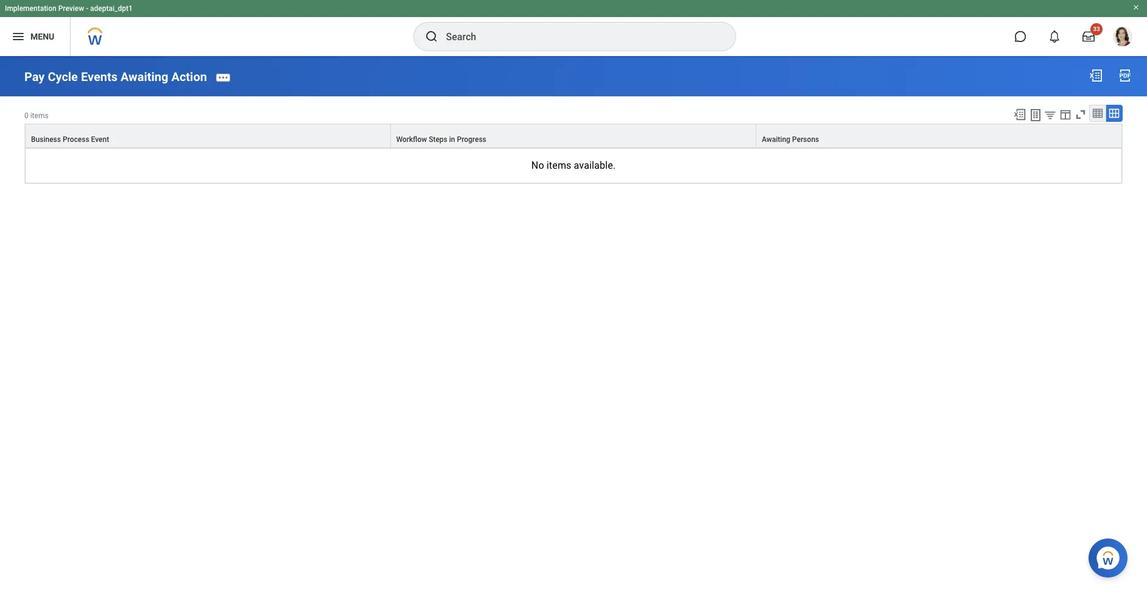 Task type: describe. For each thing, give the bounding box(es) containing it.
justify image
[[11, 29, 26, 44]]

view printable version (pdf) image
[[1119, 68, 1133, 83]]

business process event
[[31, 135, 109, 144]]

expand table image
[[1109, 107, 1121, 119]]

items for 0
[[30, 111, 49, 120]]

pay
[[24, 69, 45, 84]]

Search Workday  search field
[[446, 23, 711, 50]]

no items available.
[[532, 160, 616, 171]]

search image
[[424, 29, 439, 44]]

process
[[63, 135, 89, 144]]

toolbar inside pay cycle events awaiting action main content
[[1008, 105, 1124, 124]]

persons
[[793, 135, 820, 144]]

pay cycle events awaiting action main content
[[0, 56, 1148, 195]]

awaiting inside popup button
[[762, 135, 791, 144]]

available.
[[574, 160, 616, 171]]

pay cycle events awaiting action
[[24, 69, 207, 84]]

export to excel image for view printable version (pdf) image at the right top of page
[[1089, 68, 1104, 83]]

preview
[[58, 4, 84, 13]]

workflow steps in progress
[[396, 135, 487, 144]]

action
[[171, 69, 207, 84]]

33 button
[[1076, 23, 1103, 50]]

workflow steps in progress button
[[391, 124, 756, 147]]

no
[[532, 160, 545, 171]]

0 vertical spatial awaiting
[[121, 69, 168, 84]]

click to view/edit grid preferences image
[[1060, 108, 1073, 121]]

adeptai_dpt1
[[90, 4, 133, 13]]

workflow
[[396, 135, 427, 144]]

implementation
[[5, 4, 56, 13]]

profile logan mcneil image
[[1114, 27, 1133, 49]]

fullscreen image
[[1075, 108, 1088, 121]]



Task type: vqa. For each thing, say whether or not it's contained in the screenshot.
Leon
no



Task type: locate. For each thing, give the bounding box(es) containing it.
awaiting persons button
[[757, 124, 1122, 147]]

business process event button
[[26, 124, 390, 147]]

events
[[81, 69, 118, 84]]

cycle
[[48, 69, 78, 84]]

pay cycle events awaiting action link
[[24, 69, 207, 84]]

awaiting persons
[[762, 135, 820, 144]]

row
[[25, 124, 1123, 148]]

progress
[[457, 135, 487, 144]]

close environment banner image
[[1133, 4, 1141, 11]]

items right no
[[547, 160, 572, 171]]

export to worksheets image
[[1029, 108, 1044, 122]]

steps
[[429, 135, 448, 144]]

items for no
[[547, 160, 572, 171]]

inbox large image
[[1083, 30, 1096, 43]]

awaiting
[[121, 69, 168, 84], [762, 135, 791, 144]]

items
[[30, 111, 49, 120], [547, 160, 572, 171]]

items right 0
[[30, 111, 49, 120]]

0 items
[[24, 111, 49, 120]]

table image
[[1092, 107, 1105, 119]]

1 vertical spatial export to excel image
[[1014, 108, 1027, 121]]

menu
[[30, 31, 54, 41]]

0 horizontal spatial items
[[30, 111, 49, 120]]

event
[[91, 135, 109, 144]]

0
[[24, 111, 28, 120]]

row containing business process event
[[25, 124, 1123, 148]]

1 vertical spatial awaiting
[[762, 135, 791, 144]]

row inside pay cycle events awaiting action main content
[[25, 124, 1123, 148]]

menu button
[[0, 17, 70, 56]]

implementation preview -   adeptai_dpt1
[[5, 4, 133, 13]]

awaiting left action
[[121, 69, 168, 84]]

menu banner
[[0, 0, 1148, 56]]

1 vertical spatial items
[[547, 160, 572, 171]]

notifications large image
[[1049, 30, 1061, 43]]

in
[[450, 135, 455, 144]]

toolbar
[[1008, 105, 1124, 124]]

0 vertical spatial items
[[30, 111, 49, 120]]

-
[[86, 4, 88, 13]]

1 horizontal spatial export to excel image
[[1089, 68, 1104, 83]]

export to excel image
[[1089, 68, 1104, 83], [1014, 108, 1027, 121]]

select to filter grid data image
[[1044, 108, 1058, 121]]

0 horizontal spatial export to excel image
[[1014, 108, 1027, 121]]

0 vertical spatial export to excel image
[[1089, 68, 1104, 83]]

0 horizontal spatial awaiting
[[121, 69, 168, 84]]

1 horizontal spatial items
[[547, 160, 572, 171]]

1 horizontal spatial awaiting
[[762, 135, 791, 144]]

export to excel image for export to worksheets icon
[[1014, 108, 1027, 121]]

export to excel image inside toolbar
[[1014, 108, 1027, 121]]

business
[[31, 135, 61, 144]]

33
[[1094, 26, 1101, 32]]

export to excel image left export to worksheets icon
[[1014, 108, 1027, 121]]

export to excel image left view printable version (pdf) image at the right top of page
[[1089, 68, 1104, 83]]

awaiting left persons at the top
[[762, 135, 791, 144]]



